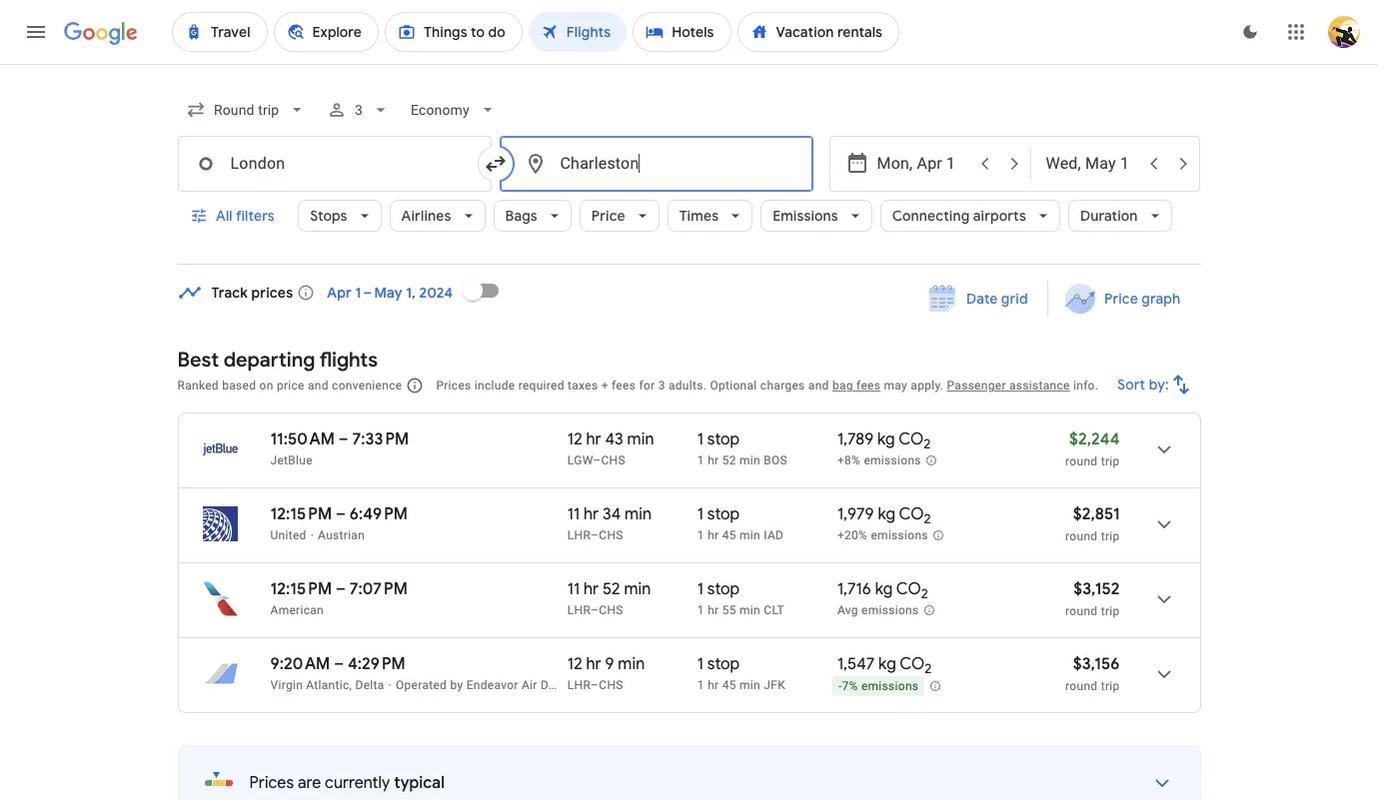 Task type: describe. For each thing, give the bounding box(es) containing it.
price button
[[580, 192, 660, 240]]

required
[[519, 379, 565, 393]]

– inside 11 hr 52 min lhr – chs
[[591, 604, 599, 618]]

45 for 11 hr 34 min
[[723, 529, 737, 543]]

more details image
[[1138, 760, 1186, 801]]

Arrival time: 6:49 PM. text field
[[350, 505, 408, 525]]

round for $3,152
[[1066, 605, 1098, 619]]

Arrival time: 7:07 PM. text field
[[350, 580, 408, 600]]

– inside 12:15 pm – 7:07 pm american
[[336, 580, 346, 600]]

1 delta from the left
[[355, 679, 384, 693]]

airports
[[974, 207, 1027, 225]]

52 inside 11 hr 52 min lhr – chs
[[603, 580, 621, 600]]

12:15 pm for 12:15 pm – 6:49 pm
[[270, 505, 332, 525]]

52 inside 1 stop 1 hr 52 min bos
[[723, 454, 737, 468]]

8 1 from the top
[[698, 679, 705, 693]]

best departing flights main content
[[177, 267, 1201, 801]]

sort by: button
[[1109, 361, 1201, 409]]

grid
[[1001, 290, 1028, 308]]

taxes
[[568, 379, 598, 393]]

clt
[[764, 604, 785, 618]]

jetblue
[[270, 454, 313, 468]]

sort
[[1117, 376, 1146, 394]]

1 1 from the top
[[698, 430, 704, 450]]

flight details. leaves heathrow airport at 12:15 pm on monday, april 1 and arrives at charleston international airport at 6:49 pm on monday, april 1. image
[[1140, 501, 1188, 549]]

3 inside popup button
[[355, 102, 363, 118]]

american
[[270, 604, 324, 618]]

3 1 from the top
[[698, 505, 704, 525]]

$3,152
[[1074, 580, 1120, 600]]

lhr for 11 hr 52 min
[[568, 604, 591, 618]]

2 for 1,789
[[924, 436, 931, 453]]

$3,152 round trip
[[1066, 580, 1120, 619]]

are
[[298, 774, 321, 794]]

for
[[639, 379, 655, 393]]

assistance
[[1010, 379, 1070, 393]]

trip for $2,851
[[1101, 530, 1120, 544]]

flights
[[320, 348, 378, 373]]

apply.
[[911, 379, 944, 393]]

learn more about ranking image
[[406, 377, 424, 395]]

hr inside 12 hr 9 min lhr – chs
[[586, 655, 602, 675]]

+20% emissions
[[838, 529, 929, 543]]

2 and from the left
[[809, 379, 829, 393]]

2 fees from the left
[[857, 379, 881, 393]]

6 1 from the top
[[698, 604, 705, 618]]

45 for 12 hr 9 min
[[723, 679, 737, 693]]

hr inside 12 hr 43 min lgw – chs
[[586, 430, 602, 450]]

airlines
[[401, 207, 451, 225]]

times button
[[668, 192, 753, 240]]

$3,156 round trip
[[1066, 655, 1120, 694]]

connection
[[600, 679, 664, 693]]

endeavor
[[467, 679, 519, 693]]

emissions for 1,716
[[862, 604, 919, 618]]

2 for 1,979
[[924, 511, 932, 528]]

co for 1,716
[[897, 580, 922, 600]]

1 stop 1 hr 52 min bos
[[698, 430, 788, 468]]

convenience
[[332, 379, 402, 393]]

airlines button
[[389, 192, 485, 240]]

1 stop flight. element for 12 hr 43 min
[[698, 430, 740, 453]]

none search field containing all filters
[[177, 86, 1201, 265]]

lgw
[[568, 454, 593, 468]]

optional
[[710, 379, 757, 393]]

bags
[[505, 207, 538, 225]]

layover (1 of 1) is a 1 hr 45 min layover at dulles international airport in washington. element
[[698, 528, 828, 544]]

6:49 pm
[[350, 505, 408, 525]]

min inside 11 hr 34 min lhr – chs
[[625, 505, 652, 525]]

 image for 6:49 pm
[[311, 529, 314, 543]]

air
[[522, 679, 538, 693]]

by:
[[1149, 376, 1169, 394]]

trip for $3,152
[[1101, 605, 1120, 619]]

sort by:
[[1117, 376, 1169, 394]]

– inside 12 hr 9 min lhr – chs
[[591, 679, 599, 693]]

leaves london gatwick airport at 11:50 am on monday, april 1 and arrives at charleston international airport at 7:33 pm on monday, april 1. element
[[270, 430, 409, 450]]

operated by endeavor air dba delta connection
[[396, 679, 664, 693]]

emissions for 1,979
[[871, 529, 929, 543]]

total duration 12 hr 43 min. element
[[568, 430, 698, 453]]

jfk
[[764, 679, 786, 693]]

trip for $2,244
[[1101, 455, 1120, 469]]

 image for 4:29 pm
[[388, 679, 392, 693]]

operated
[[396, 679, 447, 693]]

11 for 11 hr 34 min
[[568, 505, 580, 525]]

leaves heathrow airport at 12:15 pm on monday, april 1 and arrives at charleston international airport at 7:07 pm on monday, april 1. element
[[270, 580, 408, 600]]

– up atlantic, at the bottom
[[334, 655, 344, 675]]

hr inside 11 hr 52 min lhr – chs
[[584, 580, 599, 600]]

stop for 11 hr 52 min
[[708, 580, 740, 600]]

date grid
[[966, 290, 1028, 308]]

min inside 1 stop 1 hr 52 min bos
[[740, 454, 761, 468]]

price for price
[[592, 207, 626, 225]]

apr
[[327, 284, 352, 302]]

hr inside "1 stop 1 hr 45 min iad"
[[708, 529, 719, 543]]

12 hr 9 min lhr – chs
[[568, 655, 645, 693]]

layover (1 of 1) is a 1 hr 52 min layover at boston logan international airport in boston. element
[[698, 453, 828, 469]]

emissions button
[[761, 192, 872, 240]]

find the best price region
[[177, 267, 1201, 333]]

2 for 1,547
[[925, 661, 932, 678]]

kg for 1,716
[[875, 580, 893, 600]]

price
[[277, 379, 305, 393]]

leaves heathrow airport at 9:20 am on monday, april 1 and arrives at charleston international airport at 4:29 pm on monday, april 1. element
[[270, 655, 406, 675]]

7:33 pm
[[352, 430, 409, 450]]

5 1 from the top
[[698, 580, 704, 600]]

duration button
[[1069, 192, 1172, 240]]

connecting airports
[[892, 207, 1027, 225]]

Arrival time: 7:33 PM. text field
[[352, 430, 409, 450]]

iad
[[764, 529, 784, 543]]

min inside 1 stop 1 hr 55 min clt
[[740, 604, 761, 618]]

total duration 11 hr 34 min. element
[[568, 505, 698, 528]]

by
[[450, 679, 463, 693]]

9
[[605, 655, 614, 675]]

currently
[[325, 774, 390, 794]]

departing
[[224, 348, 315, 373]]

1,716 kg co 2
[[838, 580, 929, 603]]

11:50 am
[[270, 430, 335, 450]]

– up austrian
[[336, 505, 346, 525]]

bags button
[[493, 192, 572, 240]]

connecting airports button
[[880, 192, 1061, 240]]

stop for 11 hr 34 min
[[708, 505, 740, 525]]

price for price graph
[[1105, 290, 1139, 308]]

kg for 1,789
[[878, 430, 895, 450]]

trip for $3,156
[[1101, 680, 1120, 694]]

1 stop 1 hr 55 min clt
[[698, 580, 785, 618]]

track
[[211, 284, 248, 302]]

co for 1,789
[[899, 430, 924, 450]]

loading results progress bar
[[0, 64, 1379, 68]]

12 hr 43 min lgw – chs
[[568, 430, 654, 468]]

bag
[[833, 379, 854, 393]]

hr inside 1 stop 1 hr 55 min clt
[[708, 604, 719, 618]]

stops button
[[298, 192, 381, 240]]

prices include required taxes + fees for 3 adults. optional charges and bag fees may apply. passenger assistance
[[436, 379, 1070, 393]]

min inside 1 stop 1 hr 45 min jfk
[[740, 679, 761, 693]]

1 fees from the left
[[612, 379, 636, 393]]

chs for 34
[[599, 529, 624, 543]]

– inside 11:50 am – 7:33 pm jetblue
[[339, 430, 349, 450]]

2 1 from the top
[[698, 454, 705, 468]]

11 hr 34 min lhr – chs
[[568, 505, 652, 543]]

stop for 12 hr 9 min
[[708, 655, 740, 675]]

$2,244 round trip
[[1066, 430, 1120, 469]]

1 stop flight. element for 11 hr 52 min
[[698, 580, 740, 603]]

1,716
[[838, 580, 872, 600]]

co for 1,547
[[900, 655, 925, 675]]

1,
[[406, 284, 416, 302]]

kg for 1,979
[[878, 505, 896, 525]]

bag fees button
[[833, 379, 881, 393]]

– inside 12 hr 43 min lgw – chs
[[593, 454, 601, 468]]

layover (1 of 1) is a 1 hr 55 min layover at charlotte douglas international airport in charlotte. element
[[698, 603, 828, 619]]



Task type: locate. For each thing, give the bounding box(es) containing it.
9:20 am – 4:29 pm
[[270, 655, 406, 675]]

3152 US dollars text field
[[1074, 580, 1120, 600]]

4:29 pm
[[348, 655, 406, 675]]

chs down 43
[[601, 454, 626, 468]]

4 round from the top
[[1066, 680, 1098, 694]]

lhr inside 11 hr 52 min lhr – chs
[[568, 604, 591, 618]]

12 up "lgw" at the bottom left
[[568, 430, 583, 450]]

0 vertical spatial 11
[[568, 505, 580, 525]]

None text field
[[499, 136, 813, 192]]

delta right dba
[[568, 679, 597, 693]]

12:15 pm – 6:49 pm
[[270, 505, 408, 525]]

1 vertical spatial departure time: 12:15 pm. text field
[[270, 580, 332, 600]]

0 vertical spatial 45
[[723, 529, 737, 543]]

1 stop flight. element
[[698, 430, 740, 453], [698, 505, 740, 528], [698, 580, 740, 603], [698, 655, 740, 678]]

2 inside 1,547 kg co 2
[[925, 661, 932, 678]]

4 trip from the top
[[1101, 680, 1120, 694]]

-
[[839, 680, 842, 694]]

lhr inside 11 hr 34 min lhr – chs
[[568, 529, 591, 543]]

duration
[[1081, 207, 1138, 225]]

1 and from the left
[[308, 379, 329, 393]]

track prices
[[211, 284, 293, 302]]

ranked based on price and convenience
[[177, 379, 402, 393]]

and left 'bag'
[[809, 379, 829, 393]]

1 stop 1 hr 45 min iad
[[698, 505, 784, 543]]

– left 7:07 pm
[[336, 580, 346, 600]]

None search field
[[177, 86, 1201, 265]]

hr left 34
[[584, 505, 599, 525]]

12 left 9
[[568, 655, 583, 675]]

2 right 1,547
[[925, 661, 932, 678]]

12 inside 12 hr 9 min lhr – chs
[[568, 655, 583, 675]]

co up the +20% emissions
[[899, 505, 924, 525]]

2851 US dollars text field
[[1073, 505, 1120, 525]]

– down total duration 11 hr 34 min. "element"
[[591, 529, 599, 543]]

11 down 11 hr 34 min lhr – chs
[[568, 580, 580, 600]]

Departure time: 11:50 AM. text field
[[270, 430, 335, 450]]

1 trip from the top
[[1101, 455, 1120, 469]]

departure time: 12:15 pm. text field up american
[[270, 580, 332, 600]]

chs inside 11 hr 34 min lhr – chs
[[599, 529, 624, 543]]

lhr down total duration 11 hr 34 min. "element"
[[568, 529, 591, 543]]

 image down 4:29 pm
[[388, 679, 392, 693]]

1 vertical spatial 52
[[603, 580, 621, 600]]

chs inside 12 hr 43 min lgw – chs
[[601, 454, 626, 468]]

0 vertical spatial lhr
[[568, 529, 591, 543]]

min right 43
[[627, 430, 654, 450]]

min inside 12 hr 9 min lhr – chs
[[618, 655, 645, 675]]

min left bos
[[740, 454, 761, 468]]

flight details. leaves heathrow airport at 12:15 pm on monday, april 1 and arrives at charleston international airport at 7:07 pm on monday, april 1. image
[[1140, 576, 1188, 624]]

1 right 'connection'
[[698, 679, 705, 693]]

departure time: 12:15 pm. text field for 7:07 pm
[[270, 580, 332, 600]]

45
[[723, 529, 737, 543], [723, 679, 737, 693]]

hr left iad
[[708, 529, 719, 543]]

stop inside 1 stop 1 hr 52 min bos
[[708, 430, 740, 450]]

1 stop from the top
[[708, 430, 740, 450]]

1 1 stop flight. element from the top
[[698, 430, 740, 453]]

+
[[602, 379, 609, 393]]

45 inside "1 stop 1 hr 45 min iad"
[[723, 529, 737, 543]]

1 vertical spatial 12:15 pm
[[270, 580, 332, 600]]

prices
[[436, 379, 471, 393], [249, 774, 294, 794]]

2 delta from the left
[[568, 679, 597, 693]]

45 inside 1 stop 1 hr 45 min jfk
[[723, 679, 737, 693]]

0 vertical spatial prices
[[436, 379, 471, 393]]

2 12:15 pm from the top
[[270, 580, 332, 600]]

delta down arrival time: 4:29 pm. 'text field' at the bottom
[[355, 679, 384, 693]]

trip inside $3,156 round trip
[[1101, 680, 1120, 694]]

7%
[[842, 680, 858, 694]]

43
[[605, 430, 624, 450]]

None text field
[[177, 136, 491, 192]]

2 45 from the top
[[723, 679, 737, 693]]

departure time: 12:15 pm. text field up the united
[[270, 505, 332, 525]]

co inside 1,789 kg co 2
[[899, 430, 924, 450]]

11 left 34
[[568, 505, 580, 525]]

emissions down 1,547 kg co 2
[[862, 680, 919, 694]]

filters
[[235, 207, 274, 225]]

2 round from the top
[[1066, 530, 1098, 544]]

1 stop 1 hr 45 min jfk
[[698, 655, 786, 693]]

prices are currently typical
[[249, 774, 445, 794]]

11 inside 11 hr 52 min lhr – chs
[[568, 580, 580, 600]]

0 vertical spatial departure time: 12:15 pm. text field
[[270, 505, 332, 525]]

1 12 from the top
[[568, 430, 583, 450]]

2 vertical spatial lhr
[[568, 679, 591, 693]]

min left the jfk
[[740, 679, 761, 693]]

co up the avg emissions in the right of the page
[[897, 580, 922, 600]]

min right 55
[[740, 604, 761, 618]]

1 down adults.
[[698, 430, 704, 450]]

hr
[[586, 430, 602, 450], [708, 454, 719, 468], [584, 505, 599, 525], [708, 529, 719, 543], [584, 580, 599, 600], [708, 604, 719, 618], [586, 655, 602, 675], [708, 679, 719, 693]]

include
[[475, 379, 515, 393]]

co inside 1,979 kg co 2
[[899, 505, 924, 525]]

1 horizontal spatial price
[[1105, 290, 1139, 308]]

round for $2,244
[[1066, 455, 1098, 469]]

emissions down 1,789 kg co 2
[[864, 454, 922, 468]]

2 right 1,716
[[922, 586, 929, 603]]

2 up the +20% emissions
[[924, 511, 932, 528]]

round down $3,152 text box on the bottom
[[1066, 605, 1098, 619]]

3 round from the top
[[1066, 605, 1098, 619]]

price inside button
[[1105, 290, 1139, 308]]

2 1 stop flight. element from the top
[[698, 505, 740, 528]]

kg up the avg emissions in the right of the page
[[875, 580, 893, 600]]

55
[[723, 604, 737, 618]]

1 – may
[[355, 284, 403, 302]]

$2,851
[[1073, 505, 1120, 525]]

prices for prices are currently typical
[[249, 774, 294, 794]]

flight details. leaves heathrow airport at 9:20 am on monday, april 1 and arrives at charleston international airport at 4:29 pm on monday, april 1. image
[[1140, 651, 1188, 699]]

min inside "1 stop 1 hr 45 min iad"
[[740, 529, 761, 543]]

all filters
[[215, 207, 274, 225]]

round inside "$3,152 round trip"
[[1066, 605, 1098, 619]]

delta
[[355, 679, 384, 693], [568, 679, 597, 693]]

1 stop flight. element down 55
[[698, 655, 740, 678]]

emissions
[[864, 454, 922, 468], [871, 529, 929, 543], [862, 604, 919, 618], [862, 680, 919, 694]]

1 lhr from the top
[[568, 529, 591, 543]]

and right price
[[308, 379, 329, 393]]

1,979 kg co 2
[[838, 505, 932, 528]]

stop inside "1 stop 1 hr 45 min iad"
[[708, 505, 740, 525]]

lhr
[[568, 529, 591, 543], [568, 604, 591, 618], [568, 679, 591, 693]]

connecting
[[892, 207, 970, 225]]

1 vertical spatial  image
[[388, 679, 392, 693]]

0 vertical spatial  image
[[311, 529, 314, 543]]

emissions down 1,716 kg co 2
[[862, 604, 919, 618]]

trip down $3,152
[[1101, 605, 1120, 619]]

1 stop flight. element up 55
[[698, 580, 740, 603]]

virgin
[[270, 679, 303, 693]]

price
[[592, 207, 626, 225], [1105, 290, 1139, 308]]

price right bags popup button
[[592, 207, 626, 225]]

Return text field
[[1046, 137, 1138, 191]]

1 left 55
[[698, 604, 705, 618]]

stop
[[708, 430, 740, 450], [708, 505, 740, 525], [708, 580, 740, 600], [708, 655, 740, 675]]

price graph button
[[1053, 281, 1197, 317]]

adults.
[[669, 379, 707, 393]]

min inside 11 hr 52 min lhr – chs
[[624, 580, 651, 600]]

apr 1 – may 1, 2024
[[327, 284, 453, 302]]

3 stop from the top
[[708, 580, 740, 600]]

min up 'connection'
[[618, 655, 645, 675]]

– left 7:33 pm text field
[[339, 430, 349, 450]]

chs inside 12 hr 9 min lhr – chs
[[599, 679, 624, 693]]

charges
[[761, 379, 805, 393]]

12:15 pm up the united
[[270, 505, 332, 525]]

0 horizontal spatial fees
[[612, 379, 636, 393]]

departure time: 12:15 pm. text field for 6:49 pm
[[270, 505, 332, 525]]

main menu image
[[24, 20, 48, 44]]

– down total duration 11 hr 52 min. 'element'
[[591, 604, 599, 618]]

co up -7% emissions
[[900, 655, 925, 675]]

min right 34
[[625, 505, 652, 525]]

trip inside $2,851 round trip
[[1101, 530, 1120, 544]]

11 inside 11 hr 34 min lhr – chs
[[568, 505, 580, 525]]

change appearance image
[[1227, 8, 1275, 56]]

2 lhr from the top
[[568, 604, 591, 618]]

best
[[177, 348, 219, 373]]

1 12:15 pm from the top
[[270, 505, 332, 525]]

2024
[[419, 284, 453, 302]]

chs
[[601, 454, 626, 468], [599, 529, 624, 543], [599, 604, 624, 618], [599, 679, 624, 693]]

1 down total duration 11 hr 34 min. "element"
[[698, 529, 705, 543]]

1 horizontal spatial and
[[809, 379, 829, 393]]

hr down 11 hr 34 min lhr – chs
[[584, 580, 599, 600]]

graph
[[1142, 290, 1181, 308]]

3 1 stop flight. element from the top
[[698, 580, 740, 603]]

1 stop flight. element down optional
[[698, 430, 740, 453]]

stop inside 1 stop 1 hr 55 min clt
[[708, 580, 740, 600]]

 image
[[311, 529, 314, 543], [388, 679, 392, 693]]

1 vertical spatial 12
[[568, 655, 583, 675]]

prices left are
[[249, 774, 294, 794]]

1 vertical spatial price
[[1105, 290, 1139, 308]]

1 stop flight. element for 11 hr 34 min
[[698, 505, 740, 528]]

2 11 from the top
[[568, 580, 580, 600]]

None field
[[177, 92, 315, 128], [403, 92, 505, 128], [177, 92, 315, 128], [403, 92, 505, 128]]

hr left 55
[[708, 604, 719, 618]]

may
[[884, 379, 908, 393]]

1 horizontal spatial prices
[[436, 379, 471, 393]]

0 horizontal spatial 3
[[355, 102, 363, 118]]

1 vertical spatial 3
[[659, 379, 666, 393]]

min left iad
[[740, 529, 761, 543]]

1 horizontal spatial  image
[[388, 679, 392, 693]]

1,789 kg co 2
[[838, 430, 931, 453]]

12:15 pm – 7:07 pm american
[[270, 580, 408, 618]]

prices for prices include required taxes + fees for 3 adults. optional charges and bag fees may apply. passenger assistance
[[436, 379, 471, 393]]

2 inside 1,716 kg co 2
[[922, 586, 929, 603]]

11 for 11 hr 52 min
[[568, 580, 580, 600]]

leaves heathrow airport at 12:15 pm on monday, april 1 and arrives at charleston international airport at 6:49 pm on monday, april 1. element
[[270, 505, 408, 525]]

7 1 from the top
[[698, 655, 704, 675]]

passenger
[[947, 379, 1007, 393]]

avg emissions
[[838, 604, 919, 618]]

0 vertical spatial 3
[[355, 102, 363, 118]]

1,547
[[838, 655, 875, 675]]

kg up -7% emissions
[[879, 655, 897, 675]]

-7% emissions
[[839, 680, 919, 694]]

3 trip from the top
[[1101, 605, 1120, 619]]

Arrival time: 4:29 PM. text field
[[348, 655, 406, 675]]

1
[[698, 430, 704, 450], [698, 454, 705, 468], [698, 505, 704, 525], [698, 529, 705, 543], [698, 580, 704, 600], [698, 604, 705, 618], [698, 655, 704, 675], [698, 679, 705, 693]]

min down 11 hr 34 min lhr – chs
[[624, 580, 651, 600]]

stops
[[310, 207, 348, 225]]

– down total duration 12 hr 43 min. element in the bottom of the page
[[593, 454, 601, 468]]

1 round from the top
[[1066, 455, 1098, 469]]

on
[[259, 379, 274, 393]]

atlantic,
[[306, 679, 352, 693]]

stop for 12 hr 43 min
[[708, 430, 740, 450]]

4 1 stop flight. element from the top
[[698, 655, 740, 678]]

1 horizontal spatial fees
[[857, 379, 881, 393]]

2 departure time: 12:15 pm. text field from the top
[[270, 580, 332, 600]]

co for 1,979
[[899, 505, 924, 525]]

fees right +
[[612, 379, 636, 393]]

12:15 pm for 12:15 pm – 7:07 pm american
[[270, 580, 332, 600]]

45 left the jfk
[[723, 679, 737, 693]]

round for $2,851
[[1066, 530, 1098, 544]]

0 horizontal spatial and
[[308, 379, 329, 393]]

34
[[603, 505, 621, 525]]

co inside 1,716 kg co 2
[[897, 580, 922, 600]]

kg for 1,547
[[879, 655, 897, 675]]

1 stop flight. element for 12 hr 9 min
[[698, 655, 740, 678]]

all filters button
[[177, 192, 290, 240]]

emissions for 1,789
[[864, 454, 922, 468]]

1 down total duration 12 hr 43 min. element in the bottom of the page
[[698, 454, 705, 468]]

2244 US dollars text field
[[1070, 430, 1120, 450]]

12 for 12 hr 9 min
[[568, 655, 583, 675]]

1 up layover (1 of 1) is a 1 hr 45 min layover at dulles international airport in washington. element
[[698, 505, 704, 525]]

learn more about tracked prices image
[[297, 284, 315, 302]]

round inside $3,156 round trip
[[1066, 680, 1098, 694]]

0 vertical spatial 52
[[723, 454, 737, 468]]

dba
[[541, 679, 565, 693]]

hr left 9
[[586, 655, 602, 675]]

lhr inside 12 hr 9 min lhr – chs
[[568, 679, 591, 693]]

0 horizontal spatial prices
[[249, 774, 294, 794]]

chs down 9
[[599, 679, 624, 693]]

3156 US dollars text field
[[1074, 655, 1120, 675]]

flight details. leaves london gatwick airport at 11:50 am on monday, april 1 and arrives at charleston international airport at 7:33 pm on monday, april 1. image
[[1140, 426, 1188, 474]]

Departure time: 12:15 PM. text field
[[270, 505, 332, 525], [270, 580, 332, 600]]

45 left iad
[[723, 529, 737, 543]]

all
[[215, 207, 232, 225]]

4 stop from the top
[[708, 655, 740, 675]]

12 for 12 hr 43 min
[[568, 430, 583, 450]]

trip down 3156 us dollars text field
[[1101, 680, 1120, 694]]

9:20 am
[[270, 655, 330, 675]]

1 horizontal spatial 3
[[659, 379, 666, 393]]

swap origin and destination. image
[[483, 152, 507, 176]]

chs for 9
[[599, 679, 624, 693]]

trip down the $2,851
[[1101, 530, 1120, 544]]

kg inside 1,979 kg co 2
[[878, 505, 896, 525]]

hr inside 11 hr 34 min lhr – chs
[[584, 505, 599, 525]]

typical
[[394, 774, 445, 794]]

chs down total duration 11 hr 52 min. 'element'
[[599, 604, 624, 618]]

lhr for 12 hr 9 min
[[568, 679, 591, 693]]

$2,851 round trip
[[1066, 505, 1120, 544]]

12 inside 12 hr 43 min lgw – chs
[[568, 430, 583, 450]]

3 button
[[319, 86, 399, 134]]

chs for 52
[[599, 604, 624, 618]]

– left 'connection'
[[591, 679, 599, 693]]

0 horizontal spatial 52
[[603, 580, 621, 600]]

Departure text field
[[877, 137, 969, 191]]

hr left the jfk
[[708, 679, 719, 693]]

2 12 from the top
[[568, 655, 583, 675]]

0 horizontal spatial price
[[592, 207, 626, 225]]

total duration 12 hr 9 min. element
[[568, 655, 698, 678]]

1 horizontal spatial delta
[[568, 679, 597, 693]]

1 stop flight. element down layover (1 of 1) is a 1 hr 52 min layover at boston logan international airport in boston. "element"
[[698, 505, 740, 528]]

prices
[[251, 284, 293, 302]]

3 lhr from the top
[[568, 679, 591, 693]]

chs down 34
[[599, 529, 624, 543]]

1 45 from the top
[[723, 529, 737, 543]]

12:15 pm up american
[[270, 580, 332, 600]]

2 for 1,716
[[922, 586, 929, 603]]

52 left bos
[[723, 454, 737, 468]]

– inside 11 hr 34 min lhr – chs
[[591, 529, 599, 543]]

2 down "apply."
[[924, 436, 931, 453]]

$3,156
[[1074, 655, 1120, 675]]

stop up layover (1 of 1) is a 1 hr 45 min layover at dulles international airport in washington. element
[[708, 505, 740, 525]]

trip inside "$3,152 round trip"
[[1101, 605, 1120, 619]]

co up +8% emissions
[[899, 430, 924, 450]]

2 inside 1,979 kg co 2
[[924, 511, 932, 528]]

52 down 11 hr 34 min lhr – chs
[[603, 580, 621, 600]]

stop up 55
[[708, 580, 740, 600]]

kg up the +20% emissions
[[878, 505, 896, 525]]

1 vertical spatial lhr
[[568, 604, 591, 618]]

kg inside 1,789 kg co 2
[[878, 430, 895, 450]]

price left "graph"
[[1105, 290, 1139, 308]]

fees right 'bag'
[[857, 379, 881, 393]]

kg inside 1,547 kg co 2
[[879, 655, 897, 675]]

bos
[[764, 454, 788, 468]]

times
[[680, 207, 719, 225]]

price inside popup button
[[592, 207, 626, 225]]

12
[[568, 430, 583, 450], [568, 655, 583, 675]]

lhr down total duration 11 hr 52 min. 'element'
[[568, 604, 591, 618]]

+8% emissions
[[838, 454, 922, 468]]

prices right learn more about ranking icon
[[436, 379, 471, 393]]

1 departure time: 12:15 pm. text field from the top
[[270, 505, 332, 525]]

round down the $2,851
[[1066, 530, 1098, 544]]

round for $3,156
[[1066, 680, 1098, 694]]

1 vertical spatial prices
[[249, 774, 294, 794]]

lhr right dba
[[568, 679, 591, 693]]

0 vertical spatial price
[[592, 207, 626, 225]]

2 stop from the top
[[708, 505, 740, 525]]

layover (1 of 1) is a 1 hr 45 min layover at john f. kennedy international airport in new york. element
[[698, 678, 828, 694]]

3 inside best departing flights main content
[[659, 379, 666, 393]]

round down 3156 us dollars text field
[[1066, 680, 1098, 694]]

0 horizontal spatial  image
[[311, 529, 314, 543]]

trip down 2244 us dollars text box
[[1101, 455, 1120, 469]]

stop up layover (1 of 1) is a 1 hr 52 min layover at boston logan international airport in boston. "element"
[[708, 430, 740, 450]]

1 up layover (1 of 1) is a 1 hr 55 min layover at charlotte douglas international airport in charlotte. element
[[698, 580, 704, 600]]

lhr for 11 hr 34 min
[[568, 529, 591, 543]]

12:15 pm inside 12:15 pm – 7:07 pm american
[[270, 580, 332, 600]]

0 horizontal spatial delta
[[355, 679, 384, 693]]

1,979
[[838, 505, 874, 525]]

2 trip from the top
[[1101, 530, 1120, 544]]

 image right the united
[[311, 529, 314, 543]]

2 inside 1,789 kg co 2
[[924, 436, 931, 453]]

hr left bos
[[708, 454, 719, 468]]

kg inside 1,716 kg co 2
[[875, 580, 893, 600]]

1 horizontal spatial 52
[[723, 454, 737, 468]]

hr inside 1 stop 1 hr 52 min bos
[[708, 454, 719, 468]]

hr left 43
[[586, 430, 602, 450]]

min
[[627, 430, 654, 450], [740, 454, 761, 468], [625, 505, 652, 525], [740, 529, 761, 543], [624, 580, 651, 600], [740, 604, 761, 618], [618, 655, 645, 675], [740, 679, 761, 693]]

4 1 from the top
[[698, 529, 705, 543]]

date
[[966, 290, 998, 308]]

united
[[270, 529, 307, 543]]

chs inside 11 hr 52 min lhr – chs
[[599, 604, 624, 618]]

0 vertical spatial 12
[[568, 430, 583, 450]]

emissions
[[773, 207, 838, 225]]

stop inside 1 stop 1 hr 45 min jfk
[[708, 655, 740, 675]]

round inside $2,244 round trip
[[1066, 455, 1098, 469]]

hr inside 1 stop 1 hr 45 min jfk
[[708, 679, 719, 693]]

0 vertical spatial 12:15 pm
[[270, 505, 332, 525]]

round inside $2,851 round trip
[[1066, 530, 1098, 544]]

1 vertical spatial 11
[[568, 580, 580, 600]]

+8%
[[838, 454, 861, 468]]

none text field inside search box
[[499, 136, 813, 192]]

Departure time: 9:20 AM. text field
[[270, 655, 330, 675]]

stop up layover (1 of 1) is a 1 hr 45 min layover at john f. kennedy international airport in new york. element
[[708, 655, 740, 675]]

3
[[355, 102, 363, 118], [659, 379, 666, 393]]

$2,244
[[1070, 430, 1120, 450]]

round
[[1066, 455, 1098, 469], [1066, 530, 1098, 544], [1066, 605, 1098, 619], [1066, 680, 1098, 694]]

1 vertical spatial 45
[[723, 679, 737, 693]]

emissions down 1,979 kg co 2
[[871, 529, 929, 543]]

trip inside $2,244 round trip
[[1101, 455, 1120, 469]]

11 hr 52 min lhr – chs
[[568, 580, 651, 618]]

total duration 11 hr 52 min. element
[[568, 580, 698, 603]]

1 11 from the top
[[568, 505, 580, 525]]

min inside 12 hr 43 min lgw – chs
[[627, 430, 654, 450]]

kg up +8% emissions
[[878, 430, 895, 450]]

fees
[[612, 379, 636, 393], [857, 379, 881, 393]]

co inside 1,547 kg co 2
[[900, 655, 925, 675]]

round down 2244 us dollars text box
[[1066, 455, 1098, 469]]

price graph
[[1105, 290, 1181, 308]]

1 up layover (1 of 1) is a 1 hr 45 min layover at john f. kennedy international airport in new york. element
[[698, 655, 704, 675]]

chs for 43
[[601, 454, 626, 468]]



Task type: vqa. For each thing, say whether or not it's contained in the screenshot.
the rightmost Price
yes



